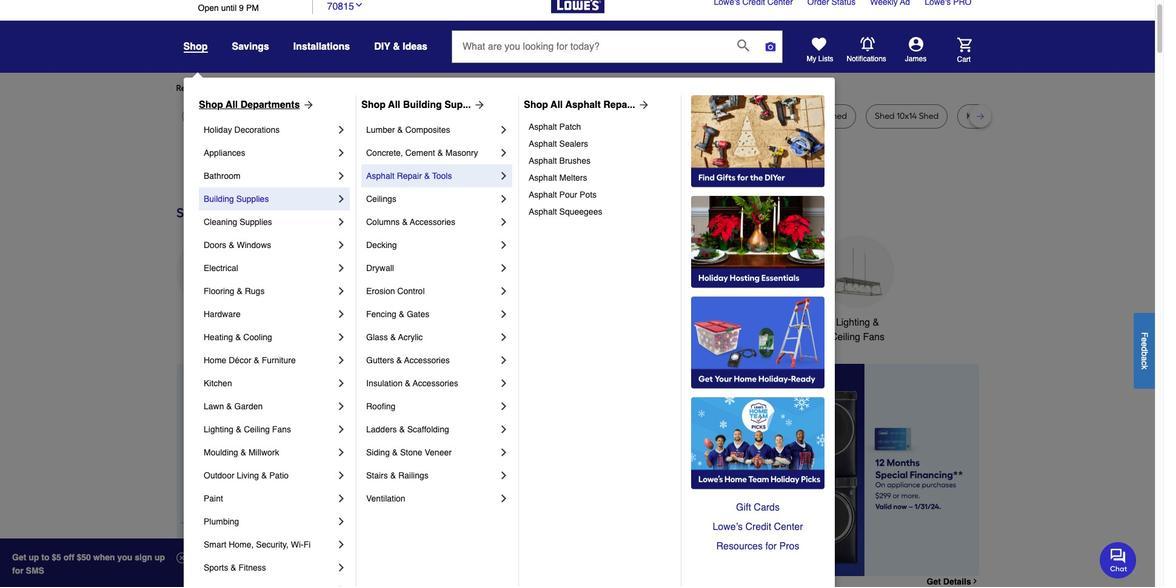 Task type: vqa. For each thing, say whether or not it's contained in the screenshot.
middle arrow right icon
yes



Task type: describe. For each thing, give the bounding box(es) containing it.
for left pros
[[766, 541, 777, 552]]

kitchen for kitchen
[[204, 379, 232, 388]]

smart home, security, wi-fi link
[[204, 533, 335, 556]]

more suggestions for you
[[311, 83, 409, 93]]

& for the fencing & gates link
[[399, 309, 405, 319]]

gutters
[[366, 355, 394, 365]]

get up to $5 off $50 when you sign up for sms
[[12, 553, 165, 576]]

holiday decorations
[[204, 125, 280, 135]]

smart for smart home, security, wi-fi
[[204, 540, 226, 550]]

lowe's home improvement cart image
[[957, 37, 972, 52]]

fans inside the lighting & ceiling fans
[[863, 332, 885, 343]]

gates
[[407, 309, 430, 319]]

chevron right image for holiday decorations
[[335, 124, 348, 136]]

ceiling inside lighting & ceiling fans link
[[244, 425, 270, 434]]

columns
[[366, 217, 400, 227]]

& for ladders & scaffolding link
[[399, 425, 405, 434]]

faucets
[[489, 317, 524, 328]]

tools
[[432, 171, 452, 181]]

diy & ideas
[[374, 41, 428, 52]]

shop button
[[183, 41, 208, 53]]

chevron right image for siding & stone veneer
[[498, 446, 510, 459]]

chevron right image for gutters & accessories
[[498, 354, 510, 366]]

chevron right image for heating & cooling
[[335, 331, 348, 343]]

chevron right image for appliances
[[335, 147, 348, 159]]

cards
[[754, 502, 780, 513]]

chevron right image for insulation & accessories
[[498, 377, 510, 389]]

flooring & rugs link
[[204, 280, 335, 303]]

chevron right image for moulding & millwork
[[335, 446, 348, 459]]

sup...
[[445, 99, 471, 110]]

shed outdoor storage
[[713, 111, 800, 121]]

concrete,
[[366, 148, 403, 158]]

gift cards
[[736, 502, 780, 513]]

gift cards link
[[691, 498, 825, 517]]

get for get details
[[927, 577, 941, 586]]

gutters & accessories link
[[366, 349, 498, 372]]

smart home button
[[729, 235, 802, 330]]

camera image
[[765, 41, 777, 53]]

ceiling inside lighting & ceiling fans button
[[831, 332, 861, 343]]

& for lumber & composites link
[[398, 125, 403, 135]]

electrical
[[204, 263, 238, 273]]

sports & fitness
[[204, 563, 266, 573]]

1 up from the left
[[29, 553, 39, 562]]

peel
[[269, 111, 285, 121]]

shop all departments link
[[199, 98, 315, 112]]

james
[[906, 55, 927, 63]]

0 horizontal spatial home
[[204, 355, 226, 365]]

glass & acrylic
[[366, 332, 423, 342]]

quikrete
[[573, 111, 606, 121]]

f e e d b a c k
[[1140, 332, 1150, 369]]

shed 10x14 shed
[[875, 111, 939, 121]]

squeegees
[[560, 207, 603, 217]]

10x14
[[897, 111, 917, 121]]

wi-
[[291, 540, 304, 550]]

composites
[[406, 125, 450, 135]]

hardie
[[634, 111, 660, 121]]

asphalt patch link
[[529, 118, 673, 135]]

for inside get up to $5 off $50 when you sign up for sms
[[12, 566, 23, 576]]

chevron right image for smart home, security, wi-fi
[[335, 539, 348, 551]]

smart for smart home
[[739, 317, 764, 328]]

cooling
[[243, 332, 272, 342]]

notifications
[[847, 54, 887, 63]]

9
[[239, 3, 244, 13]]

pm
[[246, 3, 259, 13]]

chevron right image for glass & acrylic
[[498, 331, 510, 343]]

cleaning
[[204, 217, 237, 227]]

chevron right image for columns & accessories
[[498, 216, 510, 228]]

chevron right image for outdoor living & patio
[[335, 469, 348, 482]]

ideas
[[403, 41, 428, 52]]

siding & stone veneer
[[366, 448, 452, 457]]

to
[[41, 553, 49, 562]]

furniture
[[262, 355, 296, 365]]

patio
[[269, 471, 289, 480]]

up to 30 percent off select major appliances. plus, save up to an extra $750 on major appliances. image
[[392, 364, 979, 576]]

chevron right image for ceilings
[[498, 193, 510, 205]]

25 days of deals. don't miss deals every day. same-day delivery on in-stock orders placed by 2 p m. image
[[176, 364, 372, 576]]

70815 button
[[327, 0, 364, 14]]

chevron right image for cleaning supplies
[[335, 216, 348, 228]]

building supplies link
[[204, 187, 335, 210]]

sms
[[26, 566, 44, 576]]

outdoor living & patio
[[204, 471, 289, 480]]

lawn & garden link
[[204, 395, 335, 418]]

accessories for insulation & accessories
[[413, 379, 458, 388]]

fencing & gates
[[366, 309, 430, 319]]

kitchen link
[[204, 372, 335, 395]]

& for the sports & fitness link
[[231, 563, 236, 573]]

searches
[[236, 83, 272, 93]]

ceilings
[[366, 194, 397, 204]]

outdoor
[[735, 111, 767, 121]]

$50
[[77, 553, 91, 562]]

shed for shed
[[828, 111, 847, 121]]

bathroom inside button
[[653, 317, 695, 328]]

asphalt brushes
[[529, 156, 591, 166]]

shed for shed outdoor storage
[[713, 111, 733, 121]]

flooring & rugs
[[204, 286, 265, 296]]

brushes
[[560, 156, 591, 166]]

when
[[93, 553, 115, 562]]

stairs & railings
[[366, 471, 429, 480]]

70815
[[327, 1, 354, 12]]

ventilation
[[366, 494, 406, 503]]

kitchen faucets button
[[453, 235, 526, 330]]

asphalt for asphalt sealers
[[529, 139, 557, 149]]

a
[[1140, 356, 1150, 361]]

bathroom link
[[204, 164, 335, 187]]

concrete, cement & masonry link
[[366, 141, 498, 164]]

appliances inside button
[[189, 317, 236, 328]]

cart
[[957, 55, 971, 63]]

k
[[1140, 365, 1150, 369]]

chevron right image for ventilation
[[498, 493, 510, 505]]

shop all departments
[[199, 99, 300, 110]]

shop for shop all departments
[[199, 99, 223, 110]]

roofing
[[366, 402, 396, 411]]

control
[[398, 286, 425, 296]]

lowe's credit center
[[713, 522, 803, 533]]

lowe's credit center link
[[691, 517, 825, 537]]

lowe's home improvement logo image
[[551, 0, 604, 28]]

peel stick wallpaper
[[269, 111, 348, 121]]

windows
[[237, 240, 271, 250]]

shop for shop all building sup...
[[362, 99, 386, 110]]

asphalt for asphalt squeegees
[[529, 207, 557, 217]]

scroll to item #2 image
[[655, 554, 684, 559]]

chevron right image for kitchen
[[335, 377, 348, 389]]

lowe's home improvement lists image
[[812, 37, 826, 52]]

chevron right image for flooring & rugs
[[335, 285, 348, 297]]

chevron right image for lawn & garden
[[335, 400, 348, 412]]

lighting & ceiling fans inside lighting & ceiling fans button
[[831, 317, 885, 343]]

4 shed from the left
[[919, 111, 939, 121]]

stone
[[400, 448, 423, 457]]

repa...
[[604, 99, 636, 110]]

chevron right image for home décor & furniture
[[335, 354, 348, 366]]

& for heating & cooling link
[[235, 332, 241, 342]]

hardie board
[[634, 111, 685, 121]]

chevron right image for decking
[[498, 239, 510, 251]]



Task type: locate. For each thing, give the bounding box(es) containing it.
lawn & garden
[[204, 402, 263, 411]]

e up b
[[1140, 342, 1150, 347]]

chat invite button image
[[1100, 541, 1137, 578]]

for left sms
[[12, 566, 23, 576]]

2 shed from the left
[[828, 111, 847, 121]]

1 shed from the left
[[713, 111, 733, 121]]

melters
[[560, 173, 587, 183]]

shed right 'storage'
[[828, 111, 847, 121]]

1 horizontal spatial kitchen
[[454, 317, 487, 328]]

& for siding & stone veneer link
[[392, 448, 398, 457]]

recommended
[[176, 83, 235, 93]]

ceilings link
[[366, 187, 498, 210]]

for up the departments
[[274, 83, 285, 93]]

all inside the shop all asphalt repa... link
[[551, 99, 563, 110]]

accessories down gutters & accessories link
[[413, 379, 458, 388]]

arrow right image for shop all asphalt repa...
[[636, 99, 650, 111]]

smart home
[[739, 317, 793, 328]]

asphalt for asphalt brushes
[[529, 156, 557, 166]]

all for building
[[388, 99, 401, 110]]

shop up lawn mower
[[199, 99, 223, 110]]

2 all from the left
[[388, 99, 401, 110]]

accessories for gutters & accessories
[[404, 355, 450, 365]]

0 horizontal spatial you
[[287, 83, 301, 93]]

arrow right image inside the shop all departments link
[[300, 99, 315, 111]]

1 vertical spatial smart
[[204, 540, 226, 550]]

1 vertical spatial get
[[927, 577, 941, 586]]

get
[[12, 553, 26, 562], [927, 577, 941, 586]]

0 horizontal spatial bathroom
[[204, 171, 241, 181]]

asphalt down the asphalt patch
[[529, 139, 557, 149]]

& for lighting & ceiling fans link
[[236, 425, 242, 434]]

asphalt for asphalt repair & tools
[[366, 171, 395, 181]]

decking
[[366, 240, 397, 250]]

siding
[[366, 448, 390, 457]]

2 up from the left
[[155, 553, 165, 562]]

more
[[311, 83, 330, 93]]

arrow right image down more
[[300, 99, 315, 111]]

all for departments
[[226, 99, 238, 110]]

chevron right image for doors & windows
[[335, 239, 348, 251]]

shed right 10x14 at top right
[[919, 111, 939, 121]]

e up d
[[1140, 337, 1150, 342]]

décor
[[229, 355, 251, 365]]

0 vertical spatial arrow right image
[[471, 99, 486, 111]]

lumber & composites
[[366, 125, 450, 135]]

shop all asphalt repa...
[[524, 99, 636, 110]]

chevron right image for lumber & composites
[[498, 124, 510, 136]]

supplies up cleaning supplies
[[236, 194, 269, 204]]

departments
[[241, 99, 300, 110]]

3 shed from the left
[[875, 111, 895, 121]]

lighting inside the lighting & ceiling fans
[[836, 317, 870, 328]]

up right the sign
[[155, 553, 165, 562]]

get left the details
[[927, 577, 941, 586]]

supplies for building supplies
[[236, 194, 269, 204]]

kitchen
[[454, 317, 487, 328], [204, 379, 232, 388]]

open until 9 pm
[[198, 3, 259, 13]]

1 vertical spatial lighting
[[204, 425, 234, 434]]

0 vertical spatial home
[[767, 317, 793, 328]]

asphalt up ceilings
[[366, 171, 395, 181]]

roofing link
[[366, 395, 498, 418]]

chevron right image for lighting & ceiling fans
[[335, 423, 348, 436]]

0 vertical spatial building
[[403, 99, 442, 110]]

find gifts for the diyer. image
[[691, 95, 825, 187]]

security,
[[256, 540, 289, 550]]

hardware link
[[204, 303, 335, 326]]

get your home holiday-ready. image
[[691, 297, 825, 389]]

asphalt up quikrete
[[566, 99, 601, 110]]

2 arrow right image from the left
[[636, 99, 650, 111]]

chevron right image for drywall
[[498, 262, 510, 274]]

supplies inside "link"
[[236, 194, 269, 204]]

0 vertical spatial ceiling
[[831, 332, 861, 343]]

holiday hosting essentials. image
[[691, 196, 825, 288]]

None search field
[[452, 30, 783, 74]]

chevron right image for roofing
[[498, 400, 510, 412]]

0 horizontal spatial fans
[[272, 425, 291, 434]]

you for recommended searches for you
[[287, 83, 301, 93]]

0 vertical spatial appliances
[[204, 148, 245, 158]]

fi
[[304, 540, 311, 550]]

lowe's home improvement notification center image
[[860, 37, 875, 51]]

2 horizontal spatial shop
[[524, 99, 548, 110]]

columns & accessories link
[[366, 210, 498, 234]]

rugs
[[245, 286, 265, 296]]

chevron right image for stairs & railings
[[498, 469, 510, 482]]

ladders & scaffolding
[[366, 425, 449, 434]]

shop 25 days of deals by category image
[[176, 203, 979, 223]]

0 horizontal spatial decorations
[[234, 125, 280, 135]]

lighting & ceiling fans button
[[822, 235, 894, 344]]

1 all from the left
[[226, 99, 238, 110]]

shed left outdoor
[[713, 111, 733, 121]]

1 vertical spatial home
[[204, 355, 226, 365]]

gutters & accessories
[[366, 355, 450, 365]]

lowe's home team holiday picks. image
[[691, 397, 825, 490]]

sign
[[135, 553, 152, 562]]

1 vertical spatial fans
[[272, 425, 291, 434]]

1 horizontal spatial lighting & ceiling fans
[[831, 317, 885, 343]]

1 horizontal spatial you
[[394, 83, 409, 93]]

0 horizontal spatial lighting
[[204, 425, 234, 434]]

recommended searches for you
[[176, 83, 301, 93]]

diy
[[374, 41, 390, 52]]

accessories up the decking "link"
[[410, 217, 456, 227]]

chevron right image inside get details link
[[972, 578, 979, 585]]

you up the shop all building sup...
[[394, 83, 409, 93]]

chevron right image
[[498, 124, 510, 136], [335, 216, 348, 228], [335, 239, 348, 251], [498, 239, 510, 251], [335, 262, 348, 274], [335, 285, 348, 297], [335, 308, 348, 320], [498, 308, 510, 320], [498, 331, 510, 343], [335, 354, 348, 366], [498, 354, 510, 366], [498, 377, 510, 389], [335, 400, 348, 412], [498, 400, 510, 412], [335, 446, 348, 459], [498, 446, 510, 459], [335, 469, 348, 482], [498, 469, 510, 482], [335, 493, 348, 505], [498, 493, 510, 505], [335, 516, 348, 528], [335, 539, 348, 551], [335, 585, 348, 587]]

asphalt for asphalt patch
[[529, 122, 557, 132]]

asphalt for asphalt pour pots
[[529, 190, 557, 200]]

2 horizontal spatial all
[[551, 99, 563, 110]]

off
[[64, 553, 74, 562]]

lighting & ceiling fans inside lighting & ceiling fans link
[[204, 425, 291, 434]]

1 horizontal spatial get
[[927, 577, 941, 586]]

1 horizontal spatial ceiling
[[831, 332, 861, 343]]

ladders
[[366, 425, 397, 434]]

arrow left image
[[402, 470, 414, 482]]

more suggestions for you link
[[311, 82, 418, 95]]

& for insulation & accessories link
[[405, 379, 411, 388]]

all up mower
[[226, 99, 238, 110]]

c
[[1140, 361, 1150, 365]]

asphalt up asphalt melters
[[529, 156, 557, 166]]

all inside the shop all departments link
[[226, 99, 238, 110]]

smart inside button
[[739, 317, 764, 328]]

for up door
[[382, 83, 393, 93]]

0 vertical spatial fans
[[863, 332, 885, 343]]

chevron down image
[[354, 0, 364, 9]]

lowe's wishes you and your family a happy hanukkah. image
[[176, 160, 979, 190]]

kitchen up lawn
[[204, 379, 232, 388]]

decorations down christmas
[[371, 332, 423, 343]]

accessories for columns & accessories
[[410, 217, 456, 227]]

1 vertical spatial appliances
[[189, 317, 236, 328]]

shed left 10x14 at top right
[[875, 111, 895, 121]]

details
[[944, 577, 972, 586]]

bathroom
[[204, 171, 241, 181], [653, 317, 695, 328]]

heating
[[204, 332, 233, 342]]

accessories down glass & acrylic link
[[404, 355, 450, 365]]

supplies up windows
[[240, 217, 272, 227]]

decorations down peel
[[234, 125, 280, 135]]

chevron right image for paint
[[335, 493, 348, 505]]

0 vertical spatial bathroom
[[204, 171, 241, 181]]

& for gutters & accessories link
[[397, 355, 402, 365]]

arrow right image
[[471, 99, 486, 111], [957, 470, 969, 482]]

recommended searches for you heading
[[176, 82, 979, 95]]

patch
[[560, 122, 581, 132]]

1 vertical spatial arrow right image
[[957, 470, 969, 482]]

& for flooring & rugs link
[[237, 286, 243, 296]]

home inside button
[[767, 317, 793, 328]]

pour
[[560, 190, 578, 200]]

1 vertical spatial ceiling
[[244, 425, 270, 434]]

1 horizontal spatial arrow right image
[[957, 470, 969, 482]]

insulation
[[366, 379, 403, 388]]

appliances down holiday
[[204, 148, 245, 158]]

stick
[[287, 111, 305, 121]]

search image
[[738, 39, 750, 51]]

building up 'cleaning'
[[204, 194, 234, 204]]

supplies for cleaning supplies
[[240, 217, 272, 227]]

you for more suggestions for you
[[394, 83, 409, 93]]

$5
[[52, 553, 61, 562]]

decorations inside button
[[371, 332, 423, 343]]

kitchen inside kitchen link
[[204, 379, 232, 388]]

chevron right image for fencing & gates
[[498, 308, 510, 320]]

fencing
[[366, 309, 397, 319]]

0 vertical spatial get
[[12, 553, 26, 562]]

1 vertical spatial kitchen
[[204, 379, 232, 388]]

decorations for christmas
[[371, 332, 423, 343]]

appliances link
[[204, 141, 335, 164]]

0 vertical spatial supplies
[[236, 194, 269, 204]]

chevron right image for ladders & scaffolding
[[498, 423, 510, 436]]

e
[[1140, 337, 1150, 342], [1140, 342, 1150, 347]]

0 horizontal spatial smart
[[204, 540, 226, 550]]

my
[[807, 55, 817, 63]]

shop up toilet
[[524, 99, 548, 110]]

up left 'to'
[[29, 553, 39, 562]]

lists
[[819, 55, 834, 63]]

fitness
[[239, 563, 266, 573]]

building inside "link"
[[204, 194, 234, 204]]

1 vertical spatial decorations
[[371, 332, 423, 343]]

home décor & furniture link
[[204, 349, 335, 372]]

1 horizontal spatial arrow right image
[[636, 99, 650, 111]]

concrete, cement & masonry
[[366, 148, 478, 158]]

1 vertical spatial accessories
[[404, 355, 450, 365]]

asphalt sealers link
[[529, 135, 673, 152]]

chevron right image
[[335, 124, 348, 136], [335, 147, 348, 159], [498, 147, 510, 159], [335, 170, 348, 182], [498, 170, 510, 182], [335, 193, 348, 205], [498, 193, 510, 205], [498, 216, 510, 228], [498, 262, 510, 274], [498, 285, 510, 297], [335, 331, 348, 343], [335, 377, 348, 389], [335, 423, 348, 436], [498, 423, 510, 436], [335, 562, 348, 574], [972, 578, 979, 585]]

0 horizontal spatial arrow right image
[[300, 99, 315, 111]]

2 you from the left
[[394, 83, 409, 93]]

all
[[226, 99, 238, 110], [388, 99, 401, 110], [551, 99, 563, 110]]

& for glass & acrylic link
[[390, 332, 396, 342]]

0 vertical spatial kitchen
[[454, 317, 487, 328]]

doors & windows link
[[204, 234, 335, 257]]

2 vertical spatial accessories
[[413, 379, 458, 388]]

christmas decorations
[[371, 317, 423, 343]]

lumber & composites link
[[366, 118, 498, 141]]

glass
[[366, 332, 388, 342]]

center
[[774, 522, 803, 533]]

all for asphalt
[[551, 99, 563, 110]]

asphalt down toilet
[[529, 122, 557, 132]]

appliances up heating
[[189, 317, 236, 328]]

diy & ideas button
[[374, 36, 428, 58]]

2 e from the top
[[1140, 342, 1150, 347]]

0 horizontal spatial ceiling
[[244, 425, 270, 434]]

christmas decorations button
[[361, 235, 433, 344]]

masonry
[[446, 148, 478, 158]]

0 horizontal spatial arrow right image
[[471, 99, 486, 111]]

arrow right image inside shop all building sup... link
[[471, 99, 486, 111]]

shop for shop all asphalt repa...
[[524, 99, 548, 110]]

asphalt patch
[[529, 122, 581, 132]]

0 horizontal spatial lighting & ceiling fans
[[204, 425, 291, 434]]

you
[[117, 553, 132, 562]]

lighting & ceiling fans
[[831, 317, 885, 343], [204, 425, 291, 434]]

arrow right image
[[300, 99, 315, 111], [636, 99, 650, 111]]

kitchen for kitchen faucets
[[454, 317, 487, 328]]

1 vertical spatial bathroom
[[653, 317, 695, 328]]

1 horizontal spatial shop
[[362, 99, 386, 110]]

shop up door
[[362, 99, 386, 110]]

3 shop from the left
[[524, 99, 548, 110]]

asphalt for asphalt melters
[[529, 173, 557, 183]]

shop all building sup... link
[[362, 98, 486, 112]]

decking link
[[366, 234, 498, 257]]

electrical link
[[204, 257, 335, 280]]

asphalt down the asphalt pour pots
[[529, 207, 557, 217]]

get inside get up to $5 off $50 when you sign up for sms
[[12, 553, 26, 562]]

0 horizontal spatial up
[[29, 553, 39, 562]]

0 horizontal spatial all
[[226, 99, 238, 110]]

building up interior
[[403, 99, 442, 110]]

1 vertical spatial lighting & ceiling fans
[[204, 425, 291, 434]]

railings
[[398, 471, 429, 480]]

1 horizontal spatial smart
[[739, 317, 764, 328]]

chevron right image for hardware
[[335, 308, 348, 320]]

1 you from the left
[[287, 83, 301, 93]]

all inside shop all building sup... link
[[388, 99, 401, 110]]

1 horizontal spatial building
[[403, 99, 442, 110]]

asphalt down asphalt melters
[[529, 190, 557, 200]]

installations
[[293, 41, 350, 52]]

& for doors & windows link
[[229, 240, 234, 250]]

0 vertical spatial lighting
[[836, 317, 870, 328]]

kitchen left 'faucets'
[[454, 317, 487, 328]]

arrow right image left board
[[636, 99, 650, 111]]

chevron right image for electrical
[[335, 262, 348, 274]]

1 horizontal spatial up
[[155, 553, 165, 562]]

asphalt
[[566, 99, 601, 110], [529, 122, 557, 132], [529, 139, 557, 149], [529, 156, 557, 166], [366, 171, 395, 181], [529, 173, 557, 183], [529, 190, 557, 200], [529, 207, 557, 217]]

asphalt repair & tools link
[[366, 164, 498, 187]]

1 horizontal spatial fans
[[863, 332, 885, 343]]

building supplies
[[204, 194, 269, 204]]

d
[[1140, 347, 1150, 351]]

heating & cooling
[[204, 332, 272, 342]]

0 vertical spatial lighting & ceiling fans
[[831, 317, 885, 343]]

& for stairs & railings link
[[390, 471, 396, 480]]

chevron right image for concrete, cement & masonry
[[498, 147, 510, 159]]

insulation & accessories
[[366, 379, 458, 388]]

ventilation link
[[366, 487, 498, 510]]

doors
[[204, 240, 226, 250]]

scaffolding
[[407, 425, 449, 434]]

acrylic
[[398, 332, 423, 342]]

1 horizontal spatial decorations
[[371, 332, 423, 343]]

kitchen inside 'kitchen faucets' button
[[454, 317, 487, 328]]

0 horizontal spatial kitchen
[[204, 379, 232, 388]]

decorations for holiday
[[234, 125, 280, 135]]

chevron right image for asphalt repair & tools
[[498, 170, 510, 182]]

& for columns & accessories link
[[402, 217, 408, 227]]

chevron right image for bathroom
[[335, 170, 348, 182]]

stairs & railings link
[[366, 464, 498, 487]]

3 all from the left
[[551, 99, 563, 110]]

1 vertical spatial building
[[204, 194, 234, 204]]

outdoor living & patio link
[[204, 464, 335, 487]]

1 vertical spatial supplies
[[240, 217, 272, 227]]

1 shop from the left
[[199, 99, 223, 110]]

ladders & scaffolding link
[[366, 418, 498, 441]]

get up sms
[[12, 553, 26, 562]]

door
[[376, 111, 394, 121]]

1 horizontal spatial bathroom
[[653, 317, 695, 328]]

chevron right image for building supplies
[[335, 193, 348, 205]]

& for "diy & ideas" button
[[393, 41, 400, 52]]

& for moulding & millwork link
[[241, 448, 246, 457]]

Search Query text field
[[452, 31, 728, 62]]

asphalt squeegees
[[529, 207, 603, 217]]

0 horizontal spatial get
[[12, 553, 26, 562]]

you left more
[[287, 83, 301, 93]]

moulding
[[204, 448, 238, 457]]

1 horizontal spatial home
[[767, 317, 793, 328]]

0 horizontal spatial shop
[[199, 99, 223, 110]]

asphalt down asphalt brushes
[[529, 173, 557, 183]]

& for lawn & garden link
[[226, 402, 232, 411]]

arrow right image inside the shop all asphalt repa... link
[[636, 99, 650, 111]]

asphalt squeegees link
[[529, 203, 673, 220]]

& inside the lighting & ceiling fans
[[873, 317, 880, 328]]

0 vertical spatial accessories
[[410, 217, 456, 227]]

1 horizontal spatial all
[[388, 99, 401, 110]]

all up door interior
[[388, 99, 401, 110]]

chevron right image for erosion control
[[498, 285, 510, 297]]

arrow right image for shop all departments
[[300, 99, 315, 111]]

get for get up to $5 off $50 when you sign up for sms
[[12, 553, 26, 562]]

holiday
[[204, 125, 232, 135]]

0 vertical spatial decorations
[[234, 125, 280, 135]]

savings button
[[232, 36, 269, 58]]

erosion control link
[[366, 280, 498, 303]]

0 vertical spatial smart
[[739, 317, 764, 328]]

all up the asphalt patch
[[551, 99, 563, 110]]

1 horizontal spatial lighting
[[836, 317, 870, 328]]

shed for shed 10x14 shed
[[875, 111, 895, 121]]

1 e from the top
[[1140, 337, 1150, 342]]

1 arrow right image from the left
[[300, 99, 315, 111]]

chevron right image for plumbing
[[335, 516, 348, 528]]

moulding & millwork link
[[204, 441, 335, 464]]

2 shop from the left
[[362, 99, 386, 110]]

shop
[[183, 41, 208, 52]]

0 horizontal spatial building
[[204, 194, 234, 204]]

chevron right image for sports & fitness
[[335, 562, 348, 574]]



